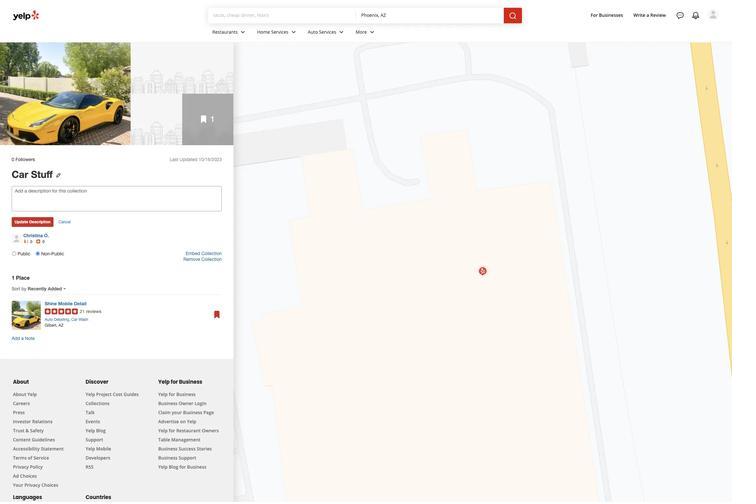 Task type: locate. For each thing, give the bounding box(es) containing it.
privacy down ad choices link
[[24, 483, 40, 489]]

a for write
[[647, 12, 650, 18]]

1 horizontal spatial public
[[51, 251, 64, 257]]

1 horizontal spatial car
[[71, 318, 78, 322]]

car wash link
[[71, 318, 88, 322]]

talk
[[86, 410, 95, 416]]

  text field
[[214, 12, 351, 19]]

2 public from the left
[[51, 251, 64, 257]]

christina o. image
[[12, 234, 21, 244]]

messages image
[[677, 12, 685, 19], [677, 12, 685, 19]]

content guidelines link
[[13, 437, 55, 443]]

  text field
[[362, 12, 499, 19]]

stuff
[[31, 169, 53, 180]]

auto right 24 chevron down v2 icon
[[308, 29, 318, 35]]

0 vertical spatial about
[[13, 379, 29, 386]]

2 24 chevron down v2 image from the left
[[338, 28, 346, 36]]

add a note
[[12, 336, 35, 341]]

shine
[[45, 301, 57, 307]]

0 vertical spatial collection
[[202, 251, 222, 256]]

business up yelp for business link
[[179, 379, 202, 386]]

blog up support link
[[96, 428, 106, 434]]

note
[[25, 336, 35, 341]]

car inside auto detailing , car wash gilbert, az
[[71, 318, 78, 322]]

trust
[[13, 428, 24, 434]]

0 down christina
[[30, 239, 32, 244]]

auto for auto services
[[308, 29, 318, 35]]

0 horizontal spatial services
[[272, 29, 289, 35]]

a right the write
[[647, 12, 650, 18]]

relations
[[32, 419, 53, 425]]

wash
[[79, 318, 88, 322]]

detail
[[74, 301, 87, 307]]

0 horizontal spatial choices
[[20, 473, 37, 480]]

0 vertical spatial choices
[[20, 473, 37, 480]]

reviews
[[86, 309, 101, 314]]

about up about yelp link on the bottom of page
[[13, 379, 29, 386]]

0 vertical spatial mobile
[[58, 301, 73, 307]]

1 for 1
[[211, 115, 215, 124]]

restaurants link
[[207, 23, 252, 42]]

mobile inside 'yelp project cost guides collections talk events yelp blog support yelp mobile developers rss'
[[96, 446, 111, 452]]

1 horizontal spatial 1
[[211, 115, 215, 124]]

0 vertical spatial auto
[[308, 29, 318, 35]]

update description button
[[12, 217, 54, 227]]

project
[[96, 392, 112, 398]]

2 collection from the top
[[202, 257, 222, 262]]

add a note link
[[12, 336, 222, 342]]

remove
[[184, 257, 200, 262]]

about
[[13, 379, 29, 386], [13, 392, 26, 398]]

careers
[[13, 401, 30, 407]]

auto inside auto detailing , car wash gilbert, az
[[45, 318, 53, 322]]

0 horizontal spatial car
[[12, 169, 28, 180]]

investor
[[13, 419, 31, 425]]

owner
[[179, 401, 194, 407]]

0 vertical spatial car
[[12, 169, 28, 180]]

None radio
[[12, 252, 16, 256]]

support inside 'yelp project cost guides collections talk events yelp blog support yelp mobile developers rss'
[[86, 437, 103, 443]]

trust & safety link
[[13, 428, 44, 434]]

your
[[172, 410, 182, 416]]

yelp down the events "link"
[[86, 428, 95, 434]]

stories
[[197, 446, 212, 452]]

yelp up careers
[[27, 392, 37, 398]]

1
[[211, 115, 215, 124], [12, 275, 15, 281]]

1 vertical spatial blog
[[169, 464, 179, 471]]

advertise on yelp link
[[158, 419, 197, 425]]

more link
[[351, 23, 382, 42]]

1 horizontal spatial services
[[319, 29, 337, 35]]

24 chevron down v2 image inside "restaurants" "link"
[[239, 28, 247, 36]]

success
[[179, 446, 196, 452]]

services inside "link"
[[272, 29, 289, 35]]

,
[[69, 318, 70, 322]]

24 chevron down v2 image right the 'more'
[[369, 28, 376, 36]]

privacy
[[13, 464, 29, 471], [24, 483, 40, 489]]

1 vertical spatial support
[[179, 455, 196, 461]]

christina o.
[[23, 233, 49, 238]]

1 vertical spatial auto
[[45, 318, 53, 322]]

1 horizontal spatial support
[[179, 455, 196, 461]]

0 horizontal spatial public
[[18, 251, 30, 257]]

choices down privacy policy link in the bottom left of the page
[[20, 473, 37, 480]]

christina o. link
[[23, 233, 49, 238]]

2 horizontal spatial 24 chevron down v2 image
[[369, 28, 376, 36]]

support down success
[[179, 455, 196, 461]]

business up owner
[[177, 392, 196, 398]]

24 chevron down v2 image right auto services
[[338, 28, 346, 36]]

about for about yelp careers press investor relations trust & safety content guidelines accessibility statement terms of service privacy policy ad choices your privacy choices
[[13, 392, 26, 398]]

5.0 star rating image
[[45, 309, 78, 315]]

home services
[[257, 29, 289, 35]]

auto up gilbert,
[[45, 318, 53, 322]]

collection down embed collection "link"
[[202, 257, 222, 262]]

yelp for business business owner login claim your business page advertise on yelp yelp for restaurant owners table management business success stories business support yelp blog for business
[[158, 392, 219, 471]]

non-public
[[41, 251, 64, 257]]

1 vertical spatial about
[[13, 392, 26, 398]]

a right add
[[21, 336, 24, 341]]

car
[[12, 169, 28, 180], [71, 318, 78, 322]]

1 about from the top
[[13, 379, 29, 386]]

about up careers
[[13, 392, 26, 398]]

car stuff
[[12, 169, 53, 180]]

0 vertical spatial 1
[[211, 115, 215, 124]]

auto
[[308, 29, 318, 35], [45, 318, 53, 322]]

2 about from the top
[[13, 392, 26, 398]]

yelp right on
[[187, 419, 197, 425]]

0 horizontal spatial 24 chevron down v2 image
[[239, 28, 247, 36]]

21 reviews
[[80, 309, 101, 314]]

claim your business page link
[[158, 410, 214, 416]]

Add a description for this collection text field
[[12, 186, 222, 212]]

1 24 chevron down v2 image from the left
[[239, 28, 247, 36]]

0 horizontal spatial a
[[21, 336, 24, 341]]

0
[[12, 157, 14, 162], [30, 239, 32, 244], [42, 239, 45, 244]]

for down advertise on the left
[[169, 428, 175, 434]]

0 horizontal spatial support
[[86, 437, 103, 443]]

embed collection remove collection
[[184, 251, 222, 262]]

detailing
[[54, 318, 69, 322]]

0 horizontal spatial auto
[[45, 318, 53, 322]]

notifications image
[[693, 12, 700, 19]]

1 vertical spatial mobile
[[96, 446, 111, 452]]

more
[[356, 29, 367, 35]]

0 vertical spatial a
[[647, 12, 650, 18]]

car down 0 followers
[[12, 169, 28, 180]]

mobile up "developers"
[[96, 446, 111, 452]]

languages
[[13, 494, 42, 502]]

1 public from the left
[[18, 251, 30, 257]]

1 vertical spatial car
[[71, 318, 78, 322]]

24 chevron down v2 image inside more link
[[369, 28, 376, 36]]

shine mobile detail
[[45, 301, 87, 307]]

24 chevron down v2 image right the restaurants
[[239, 28, 247, 36]]

1 vertical spatial 1
[[12, 275, 15, 281]]

privacy down the terms
[[13, 464, 29, 471]]

choices down policy
[[41, 483, 58, 489]]

mobile
[[58, 301, 73, 307], [96, 446, 111, 452]]

write a review link
[[632, 9, 669, 21]]

business
[[179, 379, 202, 386], [177, 392, 196, 398], [158, 401, 178, 407], [183, 410, 202, 416], [158, 446, 178, 452], [158, 455, 178, 461], [187, 464, 207, 471]]

1 horizontal spatial mobile
[[96, 446, 111, 452]]

1 horizontal spatial auto
[[308, 29, 318, 35]]

support
[[86, 437, 103, 443], [179, 455, 196, 461]]

24 chevron down v2 image for auto services
[[338, 28, 346, 36]]

updated
[[180, 157, 198, 162]]

1 horizontal spatial blog
[[169, 464, 179, 471]]

24 chevron down v2 image inside auto services link
[[338, 28, 346, 36]]

business down owner
[[183, 410, 202, 416]]

about inside about yelp careers press investor relations trust & safety content guidelines accessibility statement terms of service privacy policy ad choices your privacy choices
[[13, 392, 26, 398]]

0 vertical spatial privacy
[[13, 464, 29, 471]]

services for auto services
[[319, 29, 337, 35]]

24 chevron down v2 image
[[239, 28, 247, 36], [338, 28, 346, 36], [369, 28, 376, 36]]

mobile up 5.0 star rating image
[[58, 301, 73, 307]]

collection up remove collection link at the left of page
[[202, 251, 222, 256]]

map region
[[216, 0, 733, 503]]

for
[[171, 379, 178, 386], [169, 392, 175, 398], [169, 428, 175, 434], [180, 464, 186, 471]]

24 chevron down v2 image
[[290, 28, 298, 36]]

businesses
[[600, 12, 624, 18]]

0 down 'o.'
[[42, 239, 45, 244]]

shine mobile detail link
[[45, 301, 87, 307]]

notifications image
[[693, 12, 700, 19]]

az
[[59, 323, 63, 328]]

0 vertical spatial support
[[86, 437, 103, 443]]

support down yelp blog link
[[86, 437, 103, 443]]

1 horizontal spatial choices
[[41, 483, 58, 489]]

0 horizontal spatial 1
[[12, 275, 15, 281]]

support inside yelp for business business owner login claim your business page advertise on yelp yelp for restaurant owners table management business success stories business support yelp blog for business
[[179, 455, 196, 461]]

your
[[13, 483, 23, 489]]

for down business support link
[[180, 464, 186, 471]]

None search field
[[208, 8, 530, 23]]

a for add
[[21, 336, 24, 341]]

1 vertical spatial collection
[[202, 257, 222, 262]]

terms of service link
[[13, 455, 49, 461]]

home
[[257, 29, 270, 35]]

services
[[272, 29, 289, 35], [319, 29, 337, 35]]

0 vertical spatial blog
[[96, 428, 106, 434]]

0 horizontal spatial mobile
[[58, 301, 73, 307]]

2 services from the left
[[319, 29, 337, 35]]

1 services from the left
[[272, 29, 289, 35]]

blog down business support link
[[169, 464, 179, 471]]

1 place
[[12, 275, 30, 281]]

1 horizontal spatial 24 chevron down v2 image
[[338, 28, 346, 36]]

address, neighborhood, city, state or zip text field
[[362, 12, 499, 19]]

auto services
[[308, 29, 337, 35]]

services for home services
[[272, 29, 289, 35]]

investor relations link
[[13, 419, 53, 425]]

for businesses link
[[589, 9, 626, 21]]

None radio
[[36, 252, 40, 256]]

1 horizontal spatial a
[[647, 12, 650, 18]]

1 vertical spatial a
[[21, 336, 24, 341]]

3 24 chevron down v2 image from the left
[[369, 28, 376, 36]]

car right ,
[[71, 318, 78, 322]]

21
[[80, 309, 85, 314]]

0 horizontal spatial blog
[[96, 428, 106, 434]]

blog inside yelp for business business owner login claim your business page advertise on yelp yelp for restaurant owners table management business success stories business support yelp blog for business
[[169, 464, 179, 471]]

0 left followers
[[12, 157, 14, 162]]

business up the claim
[[158, 401, 178, 407]]



Task type: describe. For each thing, give the bounding box(es) containing it.
last updated 10/16/2023
[[170, 157, 222, 162]]

remove collection link
[[184, 257, 222, 262]]

ad
[[13, 473, 19, 480]]

followers
[[15, 157, 35, 162]]

guidelines
[[32, 437, 55, 443]]

place
[[16, 275, 30, 281]]

restaurant
[[177, 428, 201, 434]]

yelp mobile link
[[86, 446, 111, 452]]

auto for auto detailing , car wash gilbert, az
[[45, 318, 53, 322]]

collections link
[[86, 401, 110, 407]]

yelp up the claim
[[158, 392, 168, 398]]

yelp up "table"
[[158, 428, 168, 434]]

home services link
[[252, 23, 303, 42]]

christina
[[23, 233, 43, 238]]

page
[[204, 410, 214, 416]]

terms
[[13, 455, 27, 461]]

tacos, cheap dinner, Max's text field
[[214, 12, 351, 19]]

last
[[170, 157, 179, 162]]

for up yelp for business link
[[171, 379, 178, 386]]

10/16/2023
[[199, 157, 222, 162]]

embed
[[186, 251, 200, 256]]

cancel link
[[59, 219, 71, 225]]

christina o. image
[[708, 9, 720, 20]]

auto services link
[[303, 23, 351, 42]]

safety
[[30, 428, 44, 434]]

yelp up collections link
[[86, 392, 95, 398]]

login
[[195, 401, 207, 407]]

cancel
[[59, 220, 71, 225]]

about for about
[[13, 379, 29, 386]]

about yelp link
[[13, 392, 37, 398]]

guides
[[124, 392, 139, 398]]

update
[[15, 220, 28, 225]]

accessibility
[[13, 446, 40, 452]]

0 horizontal spatial 0
[[12, 157, 14, 162]]

careers link
[[13, 401, 30, 407]]

by
[[21, 286, 26, 292]]

cost
[[113, 392, 123, 398]]

24 chevron down v2 image for restaurants
[[239, 28, 247, 36]]

2 horizontal spatial 0
[[42, 239, 45, 244]]

management
[[171, 437, 201, 443]]

table
[[158, 437, 170, 443]]

1 vertical spatial choices
[[41, 483, 58, 489]]

yelp for restaurant owners link
[[158, 428, 219, 434]]

1 horizontal spatial 0
[[30, 239, 32, 244]]

sort by recently added
[[12, 286, 62, 292]]

embed collection link
[[186, 251, 222, 256]]

shine mobile detail image
[[12, 301, 41, 330]]

yelp blog link
[[86, 428, 106, 434]]

recently
[[28, 286, 47, 292]]

owners
[[202, 428, 219, 434]]

rss
[[86, 464, 94, 471]]

review
[[651, 12, 667, 18]]

yelp down business support link
[[158, 464, 168, 471]]

update description
[[15, 220, 51, 225]]

for up business owner login link
[[169, 392, 175, 398]]

yelp blog for business link
[[158, 464, 207, 471]]

sort
[[12, 286, 20, 292]]

business down stories
[[187, 464, 207, 471]]

search image
[[510, 12, 517, 20]]

description
[[29, 220, 51, 225]]

yelp down support link
[[86, 446, 95, 452]]

yelp for business
[[158, 379, 202, 386]]

0 followers
[[12, 157, 35, 162]]

for
[[591, 12, 599, 18]]

yelp project cost guides collections talk events yelp blog support yelp mobile developers rss
[[86, 392, 139, 471]]

ad choices link
[[13, 473, 37, 480]]

events
[[86, 419, 100, 425]]

press link
[[13, 410, 25, 416]]

o.
[[44, 233, 49, 238]]

service
[[33, 455, 49, 461]]

privacy policy link
[[13, 464, 43, 471]]

content
[[13, 437, 31, 443]]

search image
[[510, 12, 517, 20]]

of
[[28, 455, 32, 461]]

yelp project cost guides link
[[86, 392, 139, 398]]

yelp up yelp for business link
[[158, 379, 170, 386]]

your privacy choices link
[[13, 483, 58, 489]]

non-
[[41, 251, 51, 257]]

add
[[12, 336, 20, 341]]

rss link
[[86, 464, 94, 471]]

24 chevron down v2 image for more
[[369, 28, 376, 36]]

write
[[634, 12, 646, 18]]

statement
[[41, 446, 64, 452]]

write a review
[[634, 12, 667, 18]]

yelp inside about yelp careers press investor relations trust & safety content guidelines accessibility statement terms of service privacy policy ad choices your privacy choices
[[27, 392, 37, 398]]

gilbert,
[[45, 323, 57, 328]]

support link
[[86, 437, 103, 443]]

auto detailing , car wash gilbert, az
[[45, 318, 88, 328]]

accessibility statement link
[[13, 446, 64, 452]]

&
[[26, 428, 29, 434]]

business up yelp blog for business link
[[158, 455, 178, 461]]

blog inside 'yelp project cost guides collections talk events yelp blog support yelp mobile developers rss'
[[96, 428, 106, 434]]

business support link
[[158, 455, 196, 461]]

1 for 1 place
[[12, 275, 15, 281]]

business success stories link
[[158, 446, 212, 452]]

about yelp careers press investor relations trust & safety content guidelines accessibility statement terms of service privacy policy ad choices your privacy choices
[[13, 392, 64, 489]]

developers
[[86, 455, 110, 461]]

1 vertical spatial privacy
[[24, 483, 40, 489]]

auto detailing link
[[45, 318, 69, 322]]

1 collection from the top
[[202, 251, 222, 256]]

events link
[[86, 419, 100, 425]]

business down "table"
[[158, 446, 178, 452]]

on
[[180, 419, 186, 425]]

yelp for business link
[[158, 392, 196, 398]]



Task type: vqa. For each thing, say whether or not it's contained in the screenshot.
the Next photo
no



